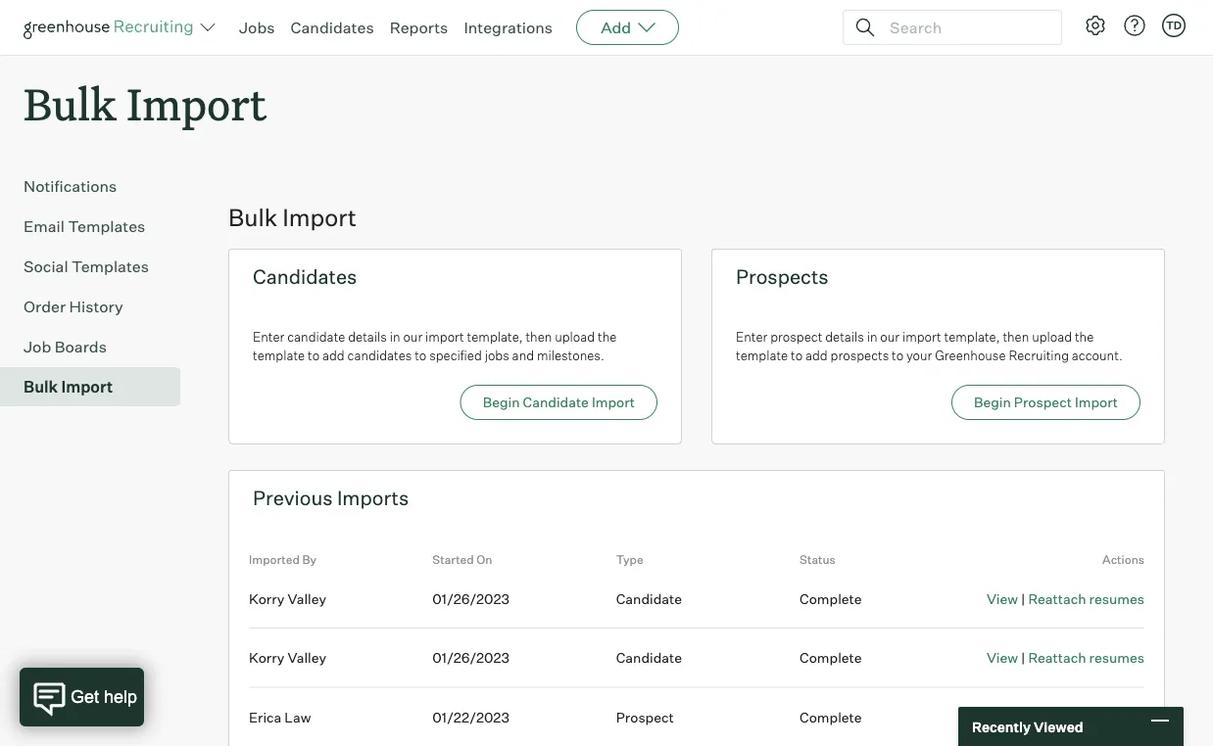 Task type: describe. For each thing, give the bounding box(es) containing it.
template, for candidates
[[467, 329, 523, 345]]

social templates link
[[24, 255, 172, 278]]

prospects
[[736, 265, 829, 289]]

social
[[24, 257, 68, 277]]

0 vertical spatial bulk import
[[24, 74, 267, 132]]

job
[[24, 337, 51, 357]]

the for candidates
[[598, 329, 617, 345]]

notifications link
[[24, 175, 172, 198]]

law
[[284, 709, 311, 726]]

then for candidates
[[526, 329, 552, 345]]

recently
[[972, 718, 1031, 736]]

begin for candidates
[[483, 394, 520, 411]]

begin candidate import button
[[460, 385, 657, 421]]

notifications
[[24, 177, 117, 196]]

enter candidate details in our import template, then upload the template to add candidates to specified jobs and milestones.
[[253, 329, 617, 364]]

1 resumes from the top
[[1089, 591, 1144, 608]]

started
[[432, 553, 474, 568]]

3 complete from the top
[[800, 709, 862, 726]]

templates for email templates
[[68, 217, 145, 236]]

enter for candidates
[[253, 329, 284, 345]]

upload for prospects
[[1032, 329, 1072, 345]]

td button
[[1162, 14, 1186, 37]]

reports link
[[390, 18, 448, 37]]

2 vertical spatial bulk
[[24, 377, 58, 397]]

greenhouse
[[935, 348, 1006, 364]]

job boards link
[[24, 335, 172, 359]]

template for candidates
[[253, 348, 305, 364]]

add button
[[576, 10, 679, 45]]

prospect inside button
[[1014, 394, 1072, 411]]

enter for prospects
[[736, 329, 768, 345]]

order
[[24, 297, 66, 317]]

candidate for view link to the middle
[[616, 650, 682, 667]]

erica
[[249, 709, 282, 726]]

jobs
[[239, 18, 275, 37]]

imported by
[[249, 553, 317, 568]]

2 korry from the top
[[249, 650, 285, 667]]

Search text field
[[885, 13, 1044, 42]]

reattach resumes link for view link to the middle
[[1028, 650, 1144, 667]]

2 korry valley from the top
[[249, 650, 326, 667]]

0 horizontal spatial prospect
[[616, 709, 674, 726]]

add
[[601, 18, 631, 37]]

prospect
[[770, 329, 822, 345]]

milestones.
[[537, 348, 604, 364]]

integrations
[[464, 18, 553, 37]]

template for prospects
[[736, 348, 788, 364]]

2 vertical spatial view link
[[1113, 709, 1144, 726]]

started on
[[432, 553, 492, 568]]

email templates link
[[24, 215, 172, 238]]

import for prospects
[[902, 329, 941, 345]]

complete for top view link
[[800, 591, 862, 608]]

by
[[302, 553, 317, 568]]

jobs link
[[239, 18, 275, 37]]

1 vertical spatial view
[[987, 650, 1018, 667]]

jobs
[[485, 348, 509, 364]]

details for prospects
[[825, 329, 864, 345]]

2 vertical spatial view
[[1113, 709, 1144, 726]]

email
[[24, 217, 65, 236]]

01/22/2023
[[432, 709, 509, 726]]

email templates
[[24, 217, 145, 236]]

1 vertical spatial candidates
[[253, 265, 357, 289]]

candidate for top view link
[[616, 591, 682, 608]]

add for prospects
[[805, 348, 828, 364]]

0 vertical spatial bulk
[[24, 74, 117, 132]]

begin candidate import
[[483, 394, 635, 411]]

previous
[[253, 486, 333, 511]]

candidate
[[287, 329, 345, 345]]

in for prospects
[[867, 329, 877, 345]]

2 to from the left
[[415, 348, 427, 364]]

1 vertical spatial bulk import
[[228, 203, 357, 232]]

reattach resumes link for top view link
[[1028, 591, 1144, 608]]

and
[[512, 348, 534, 364]]

then for prospects
[[1003, 329, 1029, 345]]

td
[[1166, 19, 1182, 32]]

2 | from the top
[[1021, 650, 1025, 667]]

1 reattach from the top
[[1028, 591, 1086, 608]]

1 01/26/2023 from the top
[[432, 591, 510, 608]]

add for candidates
[[322, 348, 345, 364]]

1 | from the top
[[1021, 591, 1025, 608]]

begin prospect import button
[[951, 385, 1141, 421]]

upload for candidates
[[555, 329, 595, 345]]

type
[[616, 553, 643, 568]]

valley for view link to the middle
[[288, 650, 326, 667]]

integrations link
[[464, 18, 553, 37]]

recruiting
[[1009, 348, 1069, 364]]

td button
[[1158, 10, 1190, 41]]

viewed
[[1034, 718, 1083, 736]]

candidates
[[347, 348, 412, 364]]

order history
[[24, 297, 123, 317]]

begin prospect import
[[974, 394, 1118, 411]]

candidate inside button
[[523, 394, 589, 411]]

2 vertical spatial bulk import
[[24, 377, 113, 397]]

1 vertical spatial bulk
[[228, 203, 277, 232]]



Task type: vqa. For each thing, say whether or not it's contained in the screenshot.
Scorecard submitted
no



Task type: locate. For each thing, give the bounding box(es) containing it.
1 valley from the top
[[288, 591, 326, 608]]

template,
[[467, 329, 523, 345], [944, 329, 1000, 345]]

boards
[[55, 337, 107, 357]]

0 vertical spatial view | reattach resumes
[[987, 591, 1144, 608]]

1 vertical spatial complete
[[800, 650, 862, 667]]

valley
[[288, 591, 326, 608], [288, 650, 326, 667]]

candidates
[[291, 18, 374, 37], [253, 265, 357, 289]]

2 our from the left
[[880, 329, 900, 345]]

0 vertical spatial korry valley
[[249, 591, 326, 608]]

begin down greenhouse
[[974, 394, 1011, 411]]

1 import from the left
[[425, 329, 464, 345]]

1 begin from the left
[[483, 394, 520, 411]]

the for prospects
[[1075, 329, 1094, 345]]

01/26/2023 down started on
[[432, 591, 510, 608]]

1 template, from the left
[[467, 329, 523, 345]]

0 vertical spatial candidates
[[291, 18, 374, 37]]

complete for view link to the middle
[[800, 650, 862, 667]]

reports
[[390, 18, 448, 37]]

korry
[[249, 591, 285, 608], [249, 650, 285, 667]]

1 the from the left
[[598, 329, 617, 345]]

account.
[[1072, 348, 1123, 364]]

the up account.
[[1075, 329, 1094, 345]]

the
[[598, 329, 617, 345], [1075, 329, 1094, 345]]

your
[[906, 348, 932, 364]]

add inside enter candidate details in our import template, then upload the template to add candidates to specified jobs and milestones.
[[322, 348, 345, 364]]

1 vertical spatial 01/26/2023
[[432, 650, 510, 667]]

import
[[127, 74, 267, 132], [282, 203, 357, 232], [61, 377, 113, 397], [592, 394, 635, 411], [1075, 394, 1118, 411]]

details
[[348, 329, 387, 345], [825, 329, 864, 345]]

0 vertical spatial korry
[[249, 591, 285, 608]]

1 horizontal spatial our
[[880, 329, 900, 345]]

begin
[[483, 394, 520, 411], [974, 394, 1011, 411]]

3 to from the left
[[791, 348, 803, 364]]

in up candidates
[[390, 329, 400, 345]]

1 vertical spatial valley
[[288, 650, 326, 667]]

0 vertical spatial templates
[[68, 217, 145, 236]]

candidate
[[523, 394, 589, 411], [616, 591, 682, 608], [616, 650, 682, 667]]

2 reattach resumes link from the top
[[1028, 650, 1144, 667]]

details up prospects
[[825, 329, 864, 345]]

reattach resumes link down actions
[[1028, 591, 1144, 608]]

1 vertical spatial korry valley
[[249, 650, 326, 667]]

0 vertical spatial reattach
[[1028, 591, 1086, 608]]

2 valley from the top
[[288, 650, 326, 667]]

our inside enter prospect details in our import template, then upload the template to add prospects to your greenhouse recruiting account.
[[880, 329, 900, 345]]

1 details from the left
[[348, 329, 387, 345]]

templates down email templates link
[[72, 257, 149, 277]]

to left specified
[[415, 348, 427, 364]]

enter
[[253, 329, 284, 345], [736, 329, 768, 345]]

import inside enter candidate details in our import template, then upload the template to add candidates to specified jobs and milestones.
[[425, 329, 464, 345]]

0 vertical spatial prospect
[[1014, 394, 1072, 411]]

1 horizontal spatial begin
[[974, 394, 1011, 411]]

template, inside enter candidate details in our import template, then upload the template to add candidates to specified jobs and milestones.
[[467, 329, 523, 345]]

template, for prospects
[[944, 329, 1000, 345]]

2 add from the left
[[805, 348, 828, 364]]

1 vertical spatial korry
[[249, 650, 285, 667]]

details up candidates
[[348, 329, 387, 345]]

to down candidate
[[308, 348, 320, 364]]

1 vertical spatial view | reattach resumes
[[987, 650, 1144, 667]]

2 then from the left
[[1003, 329, 1029, 345]]

in for candidates
[[390, 329, 400, 345]]

2 reattach from the top
[[1028, 650, 1086, 667]]

1 vertical spatial reattach resumes link
[[1028, 650, 1144, 667]]

1 horizontal spatial template,
[[944, 329, 1000, 345]]

0 horizontal spatial our
[[403, 329, 422, 345]]

then up and
[[526, 329, 552, 345]]

1 korry valley from the top
[[249, 591, 326, 608]]

our up candidates
[[403, 329, 422, 345]]

the up milestones. at the top of the page
[[598, 329, 617, 345]]

view link
[[987, 591, 1018, 608], [987, 650, 1018, 667], [1113, 709, 1144, 726]]

01/26/2023
[[432, 591, 510, 608], [432, 650, 510, 667]]

add down candidate
[[322, 348, 345, 364]]

template down prospect
[[736, 348, 788, 364]]

reattach resumes link up 'viewed'
[[1028, 650, 1144, 667]]

in
[[390, 329, 400, 345], [867, 329, 877, 345]]

view | reattach resumes up 'viewed'
[[987, 650, 1144, 667]]

candidates right jobs
[[291, 18, 374, 37]]

2 upload from the left
[[1032, 329, 1072, 345]]

view
[[987, 591, 1018, 608], [987, 650, 1018, 667], [1113, 709, 1144, 726]]

candidates up candidate
[[253, 265, 357, 289]]

0 vertical spatial valley
[[288, 591, 326, 608]]

begin down jobs
[[483, 394, 520, 411]]

0 vertical spatial |
[[1021, 591, 1025, 608]]

0 horizontal spatial enter
[[253, 329, 284, 345]]

on
[[476, 553, 492, 568]]

import inside button
[[1075, 394, 1118, 411]]

upload
[[555, 329, 595, 345], [1032, 329, 1072, 345]]

candidates link
[[291, 18, 374, 37]]

0 horizontal spatial the
[[598, 329, 617, 345]]

1 vertical spatial reattach
[[1028, 650, 1086, 667]]

0 horizontal spatial upload
[[555, 329, 595, 345]]

in inside enter prospect details in our import template, then upload the template to add prospects to your greenhouse recruiting account.
[[867, 329, 877, 345]]

1 vertical spatial |
[[1021, 650, 1025, 667]]

job boards
[[24, 337, 107, 357]]

our
[[403, 329, 422, 345], [880, 329, 900, 345]]

then
[[526, 329, 552, 345], [1003, 329, 1029, 345]]

imports
[[337, 486, 409, 511]]

valley down by
[[288, 591, 326, 608]]

add inside enter prospect details in our import template, then upload the template to add prospects to your greenhouse recruiting account.
[[805, 348, 828, 364]]

previous imports
[[253, 486, 409, 511]]

template, up jobs
[[467, 329, 523, 345]]

2 begin from the left
[[974, 394, 1011, 411]]

the inside enter prospect details in our import template, then upload the template to add prospects to your greenhouse recruiting account.
[[1075, 329, 1094, 345]]

1 vertical spatial candidate
[[616, 591, 682, 608]]

korry valley up the erica law on the left bottom of the page
[[249, 650, 326, 667]]

0 vertical spatial resumes
[[1089, 591, 1144, 608]]

template, inside enter prospect details in our import template, then upload the template to add prospects to your greenhouse recruiting account.
[[944, 329, 1000, 345]]

2 01/26/2023 from the top
[[432, 650, 510, 667]]

complete
[[800, 591, 862, 608], [800, 650, 862, 667], [800, 709, 862, 726]]

then up the recruiting
[[1003, 329, 1029, 345]]

0 horizontal spatial import
[[425, 329, 464, 345]]

template inside enter prospect details in our import template, then upload the template to add prospects to your greenhouse recruiting account.
[[736, 348, 788, 364]]

valley for top view link
[[288, 591, 326, 608]]

1 view | reattach resumes from the top
[[987, 591, 1144, 608]]

details inside enter candidate details in our import template, then upload the template to add candidates to specified jobs and milestones.
[[348, 329, 387, 345]]

1 template from the left
[[253, 348, 305, 364]]

2 enter from the left
[[736, 329, 768, 345]]

then inside enter prospect details in our import template, then upload the template to add prospects to your greenhouse recruiting account.
[[1003, 329, 1029, 345]]

valley up law
[[288, 650, 326, 667]]

order history link
[[24, 295, 172, 319]]

korry valley
[[249, 591, 326, 608], [249, 650, 326, 667]]

1 horizontal spatial details
[[825, 329, 864, 345]]

1 our from the left
[[403, 329, 422, 345]]

2 template from the left
[[736, 348, 788, 364]]

in inside enter candidate details in our import template, then upload the template to add candidates to specified jobs and milestones.
[[390, 329, 400, 345]]

social templates
[[24, 257, 149, 277]]

our up prospects
[[880, 329, 900, 345]]

our inside enter candidate details in our import template, then upload the template to add candidates to specified jobs and milestones.
[[403, 329, 422, 345]]

0 horizontal spatial begin
[[483, 394, 520, 411]]

0 horizontal spatial then
[[526, 329, 552, 345]]

bulk import
[[24, 74, 267, 132], [228, 203, 357, 232], [24, 377, 113, 397]]

korry up erica
[[249, 650, 285, 667]]

1 horizontal spatial prospect
[[1014, 394, 1072, 411]]

1 horizontal spatial upload
[[1032, 329, 1072, 345]]

our for candidates
[[403, 329, 422, 345]]

korry valley down the imported by on the bottom of the page
[[249, 591, 326, 608]]

1 in from the left
[[390, 329, 400, 345]]

add
[[322, 348, 345, 364], [805, 348, 828, 364]]

greenhouse recruiting image
[[24, 16, 200, 39]]

0 vertical spatial complete
[[800, 591, 862, 608]]

upload inside enter prospect details in our import template, then upload the template to add prospects to your greenhouse recruiting account.
[[1032, 329, 1072, 345]]

details for candidates
[[348, 329, 387, 345]]

prospects
[[830, 348, 889, 364]]

1 horizontal spatial add
[[805, 348, 828, 364]]

begin inside button
[[974, 394, 1011, 411]]

1 add from the left
[[322, 348, 345, 364]]

2 details from the left
[[825, 329, 864, 345]]

0 vertical spatial view link
[[987, 591, 1018, 608]]

bulk import link
[[24, 375, 172, 399]]

begin inside button
[[483, 394, 520, 411]]

1 vertical spatial resumes
[[1089, 650, 1144, 667]]

0 horizontal spatial add
[[322, 348, 345, 364]]

to left your
[[892, 348, 904, 364]]

upload up the recruiting
[[1032, 329, 1072, 345]]

enter inside enter candidate details in our import template, then upload the template to add candidates to specified jobs and milestones.
[[253, 329, 284, 345]]

template
[[253, 348, 305, 364], [736, 348, 788, 364]]

to down prospect
[[791, 348, 803, 364]]

enter left prospect
[[736, 329, 768, 345]]

0 horizontal spatial details
[[348, 329, 387, 345]]

templates up social templates link
[[68, 217, 145, 236]]

actions
[[1102, 553, 1144, 568]]

prospect
[[1014, 394, 1072, 411], [616, 709, 674, 726]]

import inside enter prospect details in our import template, then upload the template to add prospects to your greenhouse recruiting account.
[[902, 329, 941, 345]]

1 horizontal spatial then
[[1003, 329, 1029, 345]]

begin for prospects
[[974, 394, 1011, 411]]

0 horizontal spatial template,
[[467, 329, 523, 345]]

1 reattach resumes link from the top
[[1028, 591, 1144, 608]]

1 complete from the top
[[800, 591, 862, 608]]

|
[[1021, 591, 1025, 608], [1021, 650, 1025, 667]]

2 in from the left
[[867, 329, 877, 345]]

import for candidates
[[425, 329, 464, 345]]

1 horizontal spatial template
[[736, 348, 788, 364]]

1 upload from the left
[[555, 329, 595, 345]]

enter inside enter prospect details in our import template, then upload the template to add prospects to your greenhouse recruiting account.
[[736, 329, 768, 345]]

1 vertical spatial view link
[[987, 650, 1018, 667]]

enter left candidate
[[253, 329, 284, 345]]

view | reattach resumes down actions
[[987, 591, 1144, 608]]

0 vertical spatial candidate
[[523, 394, 589, 411]]

templates inside social templates link
[[72, 257, 149, 277]]

reattach
[[1028, 591, 1086, 608], [1028, 650, 1086, 667]]

4 to from the left
[[892, 348, 904, 364]]

status
[[800, 553, 836, 568]]

template down candidate
[[253, 348, 305, 364]]

reattach resumes link
[[1028, 591, 1144, 608], [1028, 650, 1144, 667]]

1 vertical spatial prospect
[[616, 709, 674, 726]]

1 then from the left
[[526, 329, 552, 345]]

0 vertical spatial view
[[987, 591, 1018, 608]]

2 import from the left
[[902, 329, 941, 345]]

our for prospects
[[880, 329, 900, 345]]

then inside enter candidate details in our import template, then upload the template to add candidates to specified jobs and milestones.
[[526, 329, 552, 345]]

2 vertical spatial complete
[[800, 709, 862, 726]]

add down prospect
[[805, 348, 828, 364]]

upload inside enter candidate details in our import template, then upload the template to add candidates to specified jobs and milestones.
[[555, 329, 595, 345]]

import up your
[[902, 329, 941, 345]]

0 vertical spatial reattach resumes link
[[1028, 591, 1144, 608]]

history
[[69, 297, 123, 317]]

imported
[[249, 553, 300, 568]]

1 to from the left
[[308, 348, 320, 364]]

configure image
[[1084, 14, 1107, 37]]

1 horizontal spatial enter
[[736, 329, 768, 345]]

resumes
[[1089, 591, 1144, 608], [1089, 650, 1144, 667]]

import
[[425, 329, 464, 345], [902, 329, 941, 345]]

1 horizontal spatial import
[[902, 329, 941, 345]]

1 enter from the left
[[253, 329, 284, 345]]

upload up milestones. at the top of the page
[[555, 329, 595, 345]]

2 vertical spatial candidate
[[616, 650, 682, 667]]

bulk
[[24, 74, 117, 132], [228, 203, 277, 232], [24, 377, 58, 397]]

template, up greenhouse
[[944, 329, 1000, 345]]

2 view | reattach resumes from the top
[[987, 650, 1144, 667]]

1 horizontal spatial the
[[1075, 329, 1094, 345]]

1 vertical spatial templates
[[72, 257, 149, 277]]

0 horizontal spatial template
[[253, 348, 305, 364]]

template inside enter candidate details in our import template, then upload the template to add candidates to specified jobs and milestones.
[[253, 348, 305, 364]]

0 vertical spatial 01/26/2023
[[432, 591, 510, 608]]

erica law
[[249, 709, 311, 726]]

details inside enter prospect details in our import template, then upload the template to add prospects to your greenhouse recruiting account.
[[825, 329, 864, 345]]

in up prospects
[[867, 329, 877, 345]]

templates inside email templates link
[[68, 217, 145, 236]]

specified
[[429, 348, 482, 364]]

2 resumes from the top
[[1089, 650, 1144, 667]]

view | reattach resumes
[[987, 591, 1144, 608], [987, 650, 1144, 667]]

1 korry from the top
[[249, 591, 285, 608]]

2 the from the left
[[1075, 329, 1094, 345]]

recently viewed
[[972, 718, 1083, 736]]

templates for social templates
[[72, 257, 149, 277]]

0 horizontal spatial in
[[390, 329, 400, 345]]

import up specified
[[425, 329, 464, 345]]

2 template, from the left
[[944, 329, 1000, 345]]

enter prospect details in our import template, then upload the template to add prospects to your greenhouse recruiting account.
[[736, 329, 1123, 364]]

the inside enter candidate details in our import template, then upload the template to add candidates to specified jobs and milestones.
[[598, 329, 617, 345]]

1 horizontal spatial in
[[867, 329, 877, 345]]

korry down "imported"
[[249, 591, 285, 608]]

2 complete from the top
[[800, 650, 862, 667]]

import inside button
[[592, 394, 635, 411]]

templates
[[68, 217, 145, 236], [72, 257, 149, 277]]

to
[[308, 348, 320, 364], [415, 348, 427, 364], [791, 348, 803, 364], [892, 348, 904, 364]]

01/26/2023 up 01/22/2023
[[432, 650, 510, 667]]



